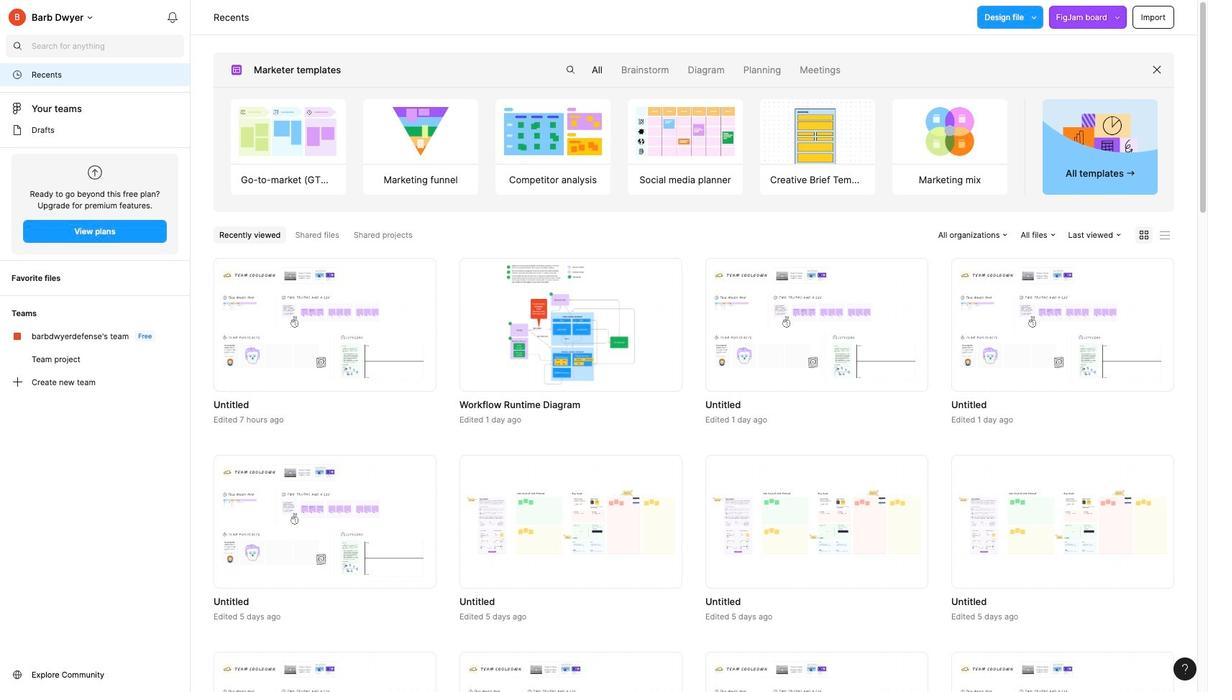 Task type: describe. For each thing, give the bounding box(es) containing it.
marketing mix image
[[893, 99, 1007, 164]]

recent 16 image
[[12, 69, 23, 81]]

competitor analysis image
[[496, 99, 610, 164]]

Search for anything text field
[[32, 40, 184, 52]]

page 16 image
[[12, 124, 23, 136]]

go-to-market (gtm) strategy image
[[231, 99, 346, 164]]

help image
[[1182, 665, 1188, 675]]

0 horizontal spatial search 32 image
[[6, 35, 29, 58]]



Task type: locate. For each thing, give the bounding box(es) containing it.
social media planner image
[[628, 99, 743, 164]]

search 32 image
[[6, 35, 29, 58], [559, 58, 582, 81]]

1 horizontal spatial search 32 image
[[559, 58, 582, 81]]

0 vertical spatial search 32 image
[[6, 35, 29, 58]]

bell 32 image
[[161, 6, 184, 29]]

search 32 image up recent 16 image
[[6, 35, 29, 58]]

creative brief template image
[[753, 99, 882, 164]]

see all all templates image
[[1063, 113, 1138, 162]]

marketing funnel image
[[363, 99, 478, 164]]

file thumbnail image
[[507, 265, 635, 385], [221, 267, 429, 383], [713, 267, 921, 383], [959, 267, 1167, 383], [221, 464, 429, 580], [467, 490, 675, 555], [713, 490, 921, 555], [959, 490, 1167, 555], [221, 662, 429, 693], [467, 662, 675, 693], [713, 662, 921, 693], [959, 662, 1167, 693]]

community 16 image
[[12, 670, 23, 681]]

1 vertical spatial search 32 image
[[559, 58, 582, 81]]

search 32 image up competitor analysis image
[[559, 58, 582, 81]]



Task type: vqa. For each thing, say whether or not it's contained in the screenshot.
the middle file thumbnail
no



